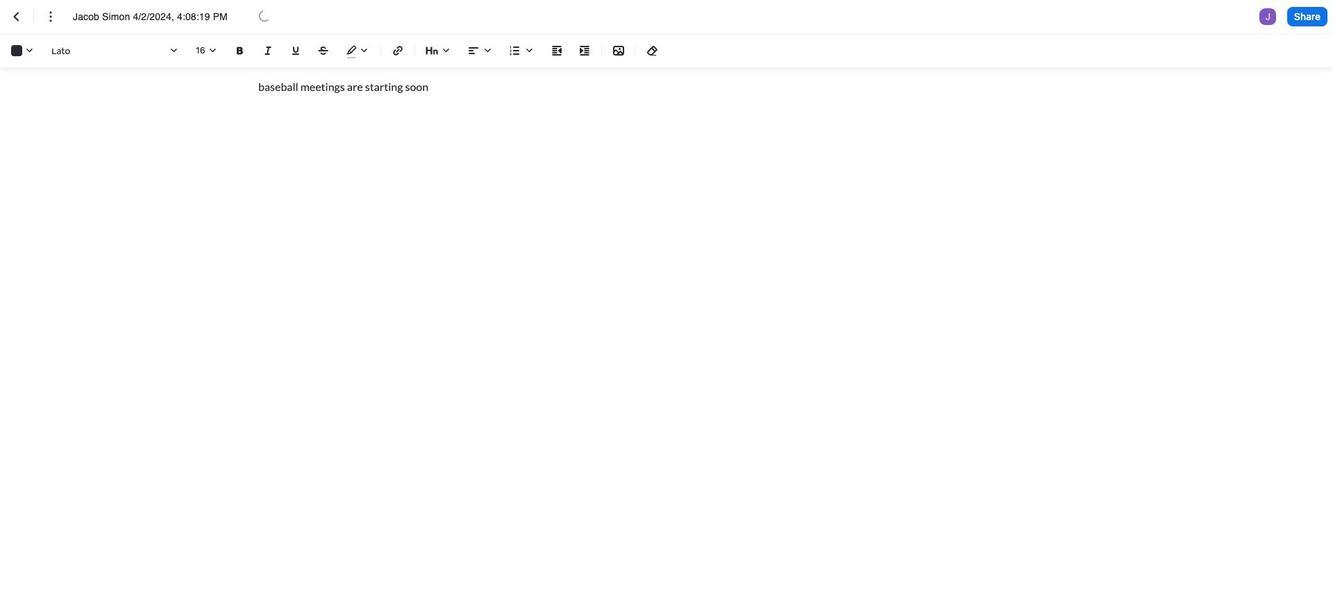 Task type: vqa. For each thing, say whether or not it's contained in the screenshot.
Decrease Indent icon
yes



Task type: describe. For each thing, give the bounding box(es) containing it.
increase indent image
[[576, 42, 593, 59]]

insert image image
[[610, 42, 627, 59]]

more image
[[42, 8, 59, 25]]

decrease indent image
[[549, 42, 565, 59]]

strikethrough image
[[315, 42, 332, 59]]

bold image
[[232, 42, 249, 59]]

jacob simon image
[[1259, 8, 1276, 25]]

all notes image
[[8, 8, 25, 25]]



Task type: locate. For each thing, give the bounding box(es) containing it.
progress bar
[[259, 10, 270, 21]]

italic image
[[260, 42, 276, 59]]

underline image
[[287, 42, 304, 59]]

clear style image
[[644, 42, 661, 59]]

None text field
[[73, 10, 242, 24]]

link image
[[390, 42, 406, 59]]



